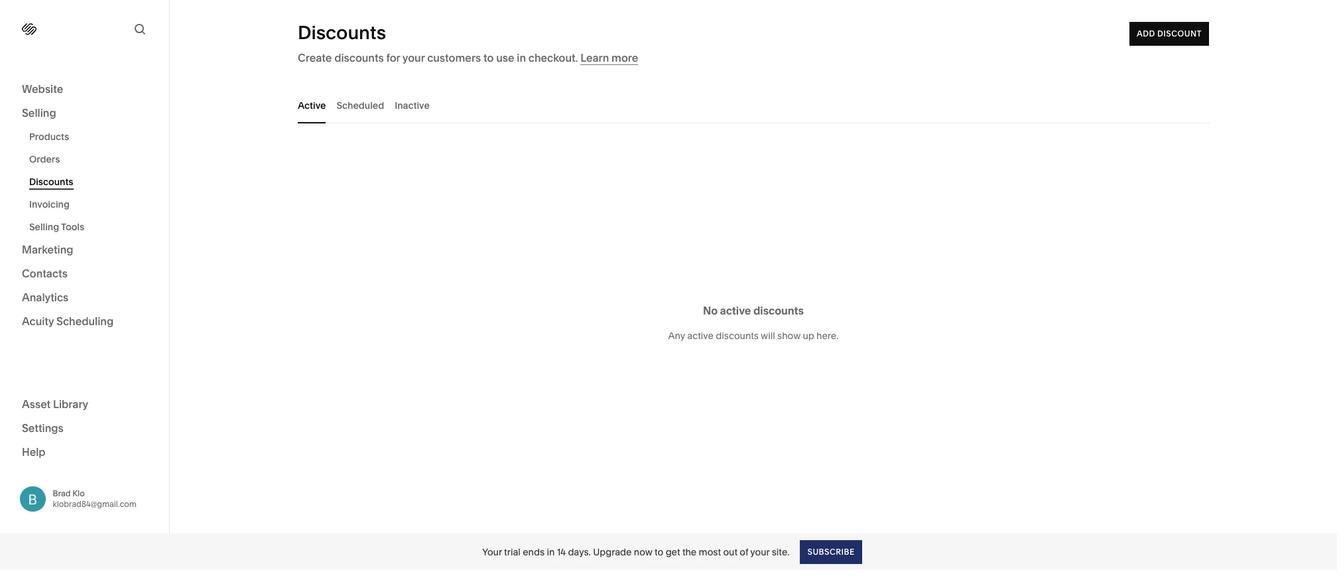 Task type: locate. For each thing, give the bounding box(es) containing it.
contacts
[[22, 267, 68, 280]]

to left use on the left of page
[[484, 51, 494, 64]]

0 vertical spatial selling
[[22, 106, 56, 119]]

brad klo klobrad84@gmail.com
[[53, 488, 137, 509]]

active right no on the right of the page
[[720, 304, 752, 317]]

acuity
[[22, 315, 54, 328]]

scheduled button
[[337, 87, 384, 123]]

ends
[[523, 546, 545, 558]]

tools
[[61, 221, 84, 233]]

in left 14
[[547, 546, 555, 558]]

active right any
[[688, 330, 714, 341]]

0 horizontal spatial to
[[484, 51, 494, 64]]

0 vertical spatial discounts
[[298, 21, 386, 44]]

discounts
[[298, 21, 386, 44], [29, 176, 73, 188]]

0 vertical spatial in
[[517, 51, 526, 64]]

for
[[387, 51, 400, 64]]

learn more link
[[581, 51, 639, 65]]

of
[[740, 546, 749, 558]]

2 vertical spatial discounts
[[716, 330, 759, 341]]

here.
[[817, 330, 839, 341]]

orders link
[[29, 148, 155, 171]]

selling
[[22, 106, 56, 119], [29, 221, 59, 233]]

active
[[298, 99, 326, 111]]

asset library
[[22, 397, 88, 410]]

customers
[[428, 51, 481, 64]]

discounts down no active discounts
[[716, 330, 759, 341]]

scheduling
[[56, 315, 114, 328]]

checkout.
[[529, 51, 578, 64]]

discounts left for
[[335, 51, 384, 64]]

1 vertical spatial discounts
[[754, 304, 804, 317]]

products
[[29, 131, 69, 143]]

0 horizontal spatial in
[[517, 51, 526, 64]]

your
[[403, 51, 425, 64], [751, 546, 770, 558]]

tab list
[[298, 87, 1210, 123]]

library
[[53, 397, 88, 410]]

0 horizontal spatial active
[[688, 330, 714, 341]]

1 horizontal spatial in
[[547, 546, 555, 558]]

any
[[669, 330, 686, 341]]

active
[[720, 304, 752, 317], [688, 330, 714, 341]]

your trial ends in 14 days. upgrade now to get the most out of your site.
[[483, 546, 790, 558]]

discounts up invoicing
[[29, 176, 73, 188]]

create
[[298, 51, 332, 64]]

products link
[[29, 125, 155, 148]]

tab list containing active
[[298, 87, 1210, 123]]

in right use on the left of page
[[517, 51, 526, 64]]

discounts
[[335, 51, 384, 64], [754, 304, 804, 317], [716, 330, 759, 341]]

subscribe button
[[801, 540, 863, 564]]

analytics
[[22, 291, 69, 304]]

contacts link
[[22, 266, 147, 282]]

no active discounts
[[703, 304, 804, 317]]

0 vertical spatial your
[[403, 51, 425, 64]]

1 horizontal spatial discounts
[[298, 21, 386, 44]]

selling for selling tools
[[29, 221, 59, 233]]

asset library link
[[22, 397, 147, 412]]

1 vertical spatial active
[[688, 330, 714, 341]]

more
[[612, 51, 639, 64]]

1 horizontal spatial active
[[720, 304, 752, 317]]

your right of
[[751, 546, 770, 558]]

your right for
[[403, 51, 425, 64]]

1 vertical spatial your
[[751, 546, 770, 558]]

acuity scheduling
[[22, 315, 114, 328]]

upgrade
[[593, 546, 632, 558]]

1 vertical spatial selling
[[29, 221, 59, 233]]

0 horizontal spatial your
[[403, 51, 425, 64]]

0 vertical spatial active
[[720, 304, 752, 317]]

1 vertical spatial to
[[655, 546, 664, 558]]

any active discounts will show up here.
[[669, 330, 839, 341]]

in
[[517, 51, 526, 64], [547, 546, 555, 558]]

use
[[497, 51, 515, 64]]

selling tools link
[[29, 216, 155, 238]]

add
[[1138, 29, 1156, 38]]

selling tools
[[29, 221, 84, 233]]

discounts up create
[[298, 21, 386, 44]]

website link
[[22, 82, 147, 98]]

14
[[557, 546, 566, 558]]

to
[[484, 51, 494, 64], [655, 546, 664, 558]]

discounts for any active discounts will show up here.
[[716, 330, 759, 341]]

0 vertical spatial to
[[484, 51, 494, 64]]

subscribe
[[808, 547, 855, 557]]

1 vertical spatial discounts
[[29, 176, 73, 188]]

discounts up 'show'
[[754, 304, 804, 317]]

the
[[683, 546, 697, 558]]

learn
[[581, 51, 610, 64]]

1 vertical spatial in
[[547, 546, 555, 558]]

to left the get
[[655, 546, 664, 558]]

now
[[634, 546, 653, 558]]

selling up marketing
[[29, 221, 59, 233]]

selling down website
[[22, 106, 56, 119]]

will
[[761, 330, 776, 341]]



Task type: describe. For each thing, give the bounding box(es) containing it.
settings
[[22, 421, 64, 434]]

acuity scheduling link
[[22, 314, 147, 330]]

out
[[724, 546, 738, 558]]

add discount
[[1138, 29, 1203, 38]]

days.
[[568, 546, 591, 558]]

selling link
[[22, 106, 147, 121]]

0 vertical spatial discounts
[[335, 51, 384, 64]]

show
[[778, 330, 801, 341]]

site.
[[772, 546, 790, 558]]

brad
[[53, 488, 71, 498]]

add discount button
[[1130, 22, 1210, 46]]

scheduled
[[337, 99, 384, 111]]

get
[[666, 546, 681, 558]]

analytics link
[[22, 290, 147, 306]]

inactive
[[395, 99, 430, 111]]

discounts for no active discounts
[[754, 304, 804, 317]]

selling for selling
[[22, 106, 56, 119]]

0 horizontal spatial discounts
[[29, 176, 73, 188]]

klo
[[72, 488, 85, 498]]

help link
[[22, 444, 46, 459]]

settings link
[[22, 420, 147, 436]]

no
[[703, 304, 718, 317]]

1 horizontal spatial your
[[751, 546, 770, 558]]

active button
[[298, 87, 326, 123]]

orders
[[29, 153, 60, 165]]

discounts link
[[29, 171, 155, 193]]

create discounts for your customers to use in checkout. learn more
[[298, 51, 639, 64]]

invoicing
[[29, 198, 70, 210]]

discount
[[1158, 29, 1203, 38]]

marketing link
[[22, 242, 147, 258]]

help
[[22, 445, 46, 458]]

up
[[803, 330, 815, 341]]

klobrad84@gmail.com
[[53, 499, 137, 509]]

marketing
[[22, 243, 73, 256]]

most
[[699, 546, 721, 558]]

trial
[[504, 546, 521, 558]]

your
[[483, 546, 502, 558]]

inactive button
[[395, 87, 430, 123]]

website
[[22, 82, 63, 96]]

1 horizontal spatial to
[[655, 546, 664, 558]]

asset
[[22, 397, 51, 410]]

active for no
[[720, 304, 752, 317]]

invoicing link
[[29, 193, 155, 216]]

active for any
[[688, 330, 714, 341]]



Task type: vqa. For each thing, say whether or not it's contained in the screenshot.
No active discounts
yes



